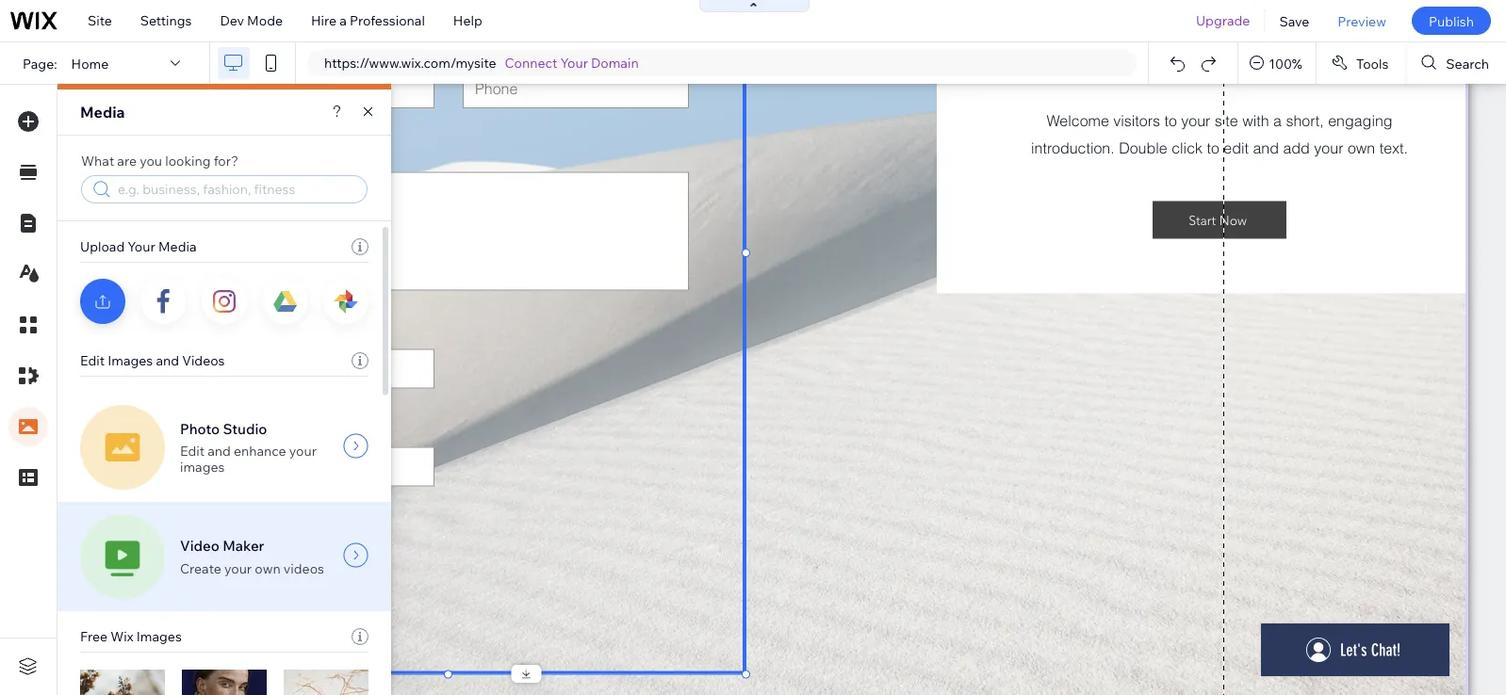 Task type: describe. For each thing, give the bounding box(es) containing it.
looking
[[165, 153, 211, 169]]

videos
[[182, 353, 225, 369]]

what
[[81, 153, 114, 169]]

dev mode
[[220, 12, 283, 29]]

upload
[[80, 239, 125, 255]]

hire a professional
[[311, 12, 425, 29]]

0 vertical spatial edit
[[80, 353, 105, 369]]

publish
[[1429, 12, 1475, 29]]

e.g. business, fashion, fitness field
[[116, 180, 346, 199]]

you
[[140, 153, 162, 169]]

hire
[[311, 12, 337, 29]]

and inside photo studio edit and enhance your images
[[208, 443, 231, 460]]

0 vertical spatial images
[[108, 353, 153, 369]]

1 vertical spatial your
[[128, 239, 155, 255]]

tools
[[1357, 55, 1389, 71]]

help
[[453, 12, 482, 29]]

1 vertical spatial media
[[158, 239, 197, 255]]

domain
[[591, 55, 639, 71]]

free wix images
[[80, 629, 182, 645]]

0 vertical spatial and
[[156, 353, 179, 369]]

dev
[[220, 12, 244, 29]]

images
[[180, 459, 225, 476]]

connect
[[505, 55, 558, 71]]

photo studio edit and enhance your images
[[180, 420, 317, 476]]

create
[[180, 561, 221, 577]]

upload your media
[[80, 239, 197, 255]]

wix
[[111, 629, 133, 645]]

site
[[88, 12, 112, 29]]

publish button
[[1412, 7, 1492, 35]]

1 vertical spatial images
[[136, 629, 182, 645]]



Task type: locate. For each thing, give the bounding box(es) containing it.
edit images and videos
[[80, 353, 225, 369]]

search
[[1447, 55, 1490, 71]]

0 horizontal spatial your
[[224, 561, 252, 577]]

and
[[156, 353, 179, 369], [208, 443, 231, 460]]

mode
[[247, 12, 283, 29]]

and down photo
[[208, 443, 231, 460]]

1 vertical spatial edit
[[180, 443, 205, 460]]

settings
[[140, 12, 192, 29]]

1 vertical spatial your
[[224, 561, 252, 577]]

https://www.wix.com/mysite connect your domain
[[324, 55, 639, 71]]

a
[[340, 12, 347, 29]]

1 horizontal spatial edit
[[180, 443, 205, 460]]

home
[[71, 55, 109, 71]]

your
[[561, 55, 588, 71], [128, 239, 155, 255]]

for?
[[214, 153, 239, 169]]

your right upload
[[128, 239, 155, 255]]

preview
[[1338, 12, 1387, 29]]

maker
[[223, 537, 264, 555]]

own
[[255, 561, 281, 577]]

professional
[[350, 12, 425, 29]]

0 vertical spatial your
[[289, 443, 317, 460]]

enhance
[[234, 443, 286, 460]]

images right wix
[[136, 629, 182, 645]]

0 horizontal spatial and
[[156, 353, 179, 369]]

save
[[1280, 12, 1310, 29]]

100% button
[[1239, 42, 1316, 84]]

video
[[180, 537, 220, 555]]

0 horizontal spatial your
[[128, 239, 155, 255]]

media up what
[[80, 103, 125, 122]]

images
[[108, 353, 153, 369], [136, 629, 182, 645]]

your right enhance
[[289, 443, 317, 460]]

are
[[117, 153, 137, 169]]

0 horizontal spatial edit
[[80, 353, 105, 369]]

studio
[[223, 420, 267, 438]]

1 horizontal spatial your
[[561, 55, 588, 71]]

search button
[[1407, 42, 1507, 84]]

100%
[[1269, 55, 1303, 71]]

your inside photo studio edit and enhance your images
[[289, 443, 317, 460]]

your left domain
[[561, 55, 588, 71]]

photo
[[180, 420, 220, 438]]

upgrade
[[1196, 12, 1251, 29]]

your
[[289, 443, 317, 460], [224, 561, 252, 577]]

https://www.wix.com/mysite
[[324, 55, 496, 71]]

save button
[[1266, 0, 1324, 41]]

preview button
[[1324, 0, 1401, 41]]

1 horizontal spatial your
[[289, 443, 317, 460]]

videos
[[284, 561, 324, 577]]

what are you looking for?
[[81, 153, 239, 169]]

0 vertical spatial media
[[80, 103, 125, 122]]

your inside video maker create your own videos
[[224, 561, 252, 577]]

media right upload
[[158, 239, 197, 255]]

and left videos at bottom
[[156, 353, 179, 369]]

images left videos at bottom
[[108, 353, 153, 369]]

free
[[80, 629, 108, 645]]

1 vertical spatial and
[[208, 443, 231, 460]]

0 vertical spatial your
[[561, 55, 588, 71]]

video maker create your own videos
[[180, 537, 324, 577]]

1 horizontal spatial media
[[158, 239, 197, 255]]

your down maker
[[224, 561, 252, 577]]

1 horizontal spatial and
[[208, 443, 231, 460]]

media
[[80, 103, 125, 122], [158, 239, 197, 255]]

0 horizontal spatial media
[[80, 103, 125, 122]]

edit
[[80, 353, 105, 369], [180, 443, 205, 460]]

edit inside photo studio edit and enhance your images
[[180, 443, 205, 460]]

tools button
[[1317, 42, 1406, 84]]



Task type: vqa. For each thing, say whether or not it's contained in the screenshot.
MY
no



